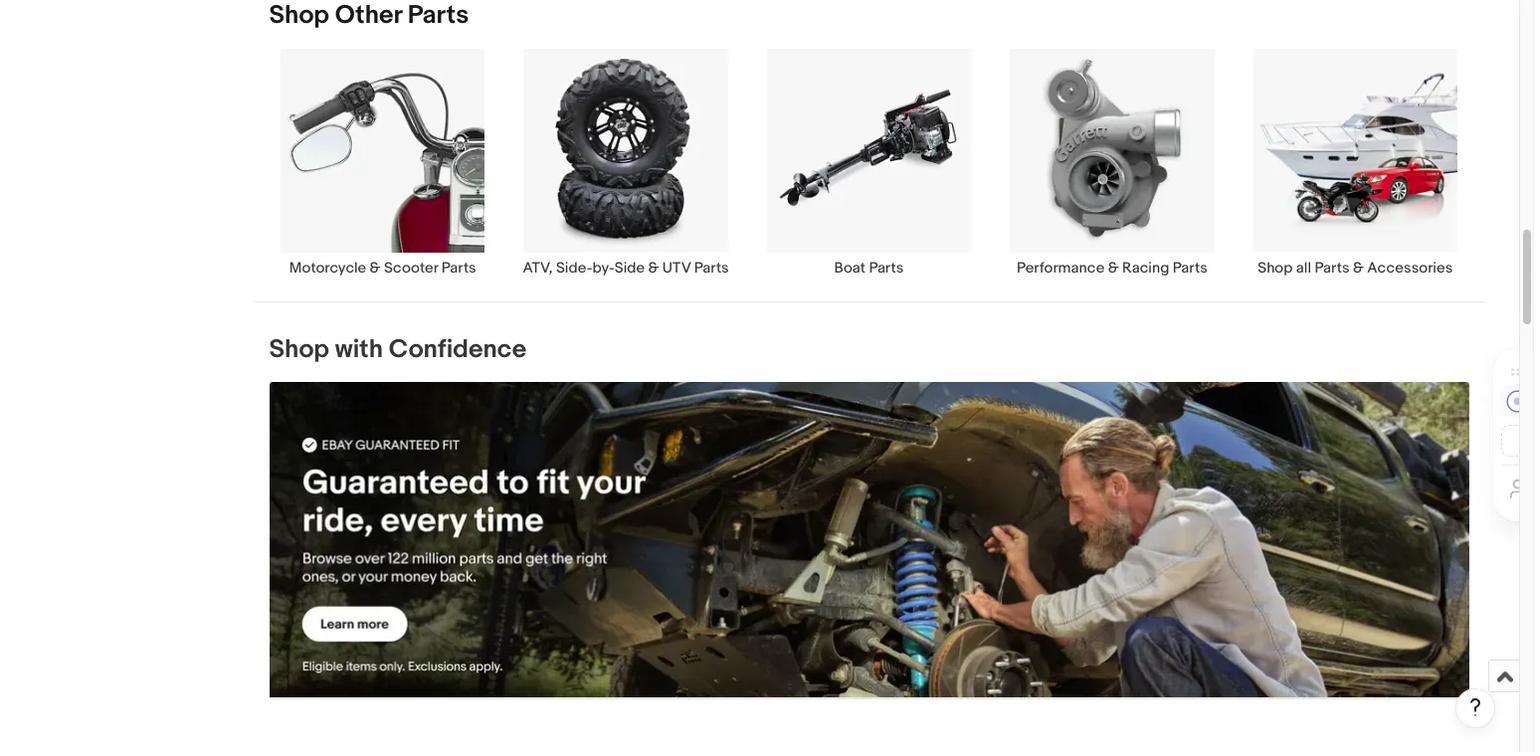 Task type: locate. For each thing, give the bounding box(es) containing it.
guaranteed to fit your ride, every time image
[[269, 382, 1470, 698]]

motorcycle & scooter parts link
[[261, 48, 505, 278]]

shop all parts & accessories
[[1258, 259, 1453, 278]]

parts right the utv
[[694, 259, 729, 278]]

side
[[615, 259, 645, 278]]

1 horizontal spatial shop
[[1258, 259, 1293, 278]]

parts right boat
[[869, 259, 904, 278]]

parts right racing
[[1173, 259, 1208, 278]]

all
[[1297, 259, 1312, 278]]

& left racing
[[1108, 259, 1119, 278]]

confidence
[[389, 334, 527, 365]]

help, opens dialogs image
[[1466, 698, 1486, 718]]

shop left all
[[1258, 259, 1293, 278]]

boat parts
[[835, 259, 904, 278]]

boat
[[835, 259, 866, 278]]

parts right all
[[1315, 259, 1350, 278]]

0 horizontal spatial shop
[[269, 334, 329, 365]]

shop inside shop all parts & accessories link
[[1258, 259, 1293, 278]]

parts right scooter
[[442, 259, 476, 278]]

1 parts from the left
[[442, 259, 476, 278]]

0 vertical spatial shop
[[1258, 259, 1293, 278]]

4 parts from the left
[[1173, 259, 1208, 278]]

performance & racing parts link
[[991, 48, 1234, 278]]

shop
[[1258, 259, 1293, 278], [269, 334, 329, 365]]

2 parts from the left
[[694, 259, 729, 278]]

parts
[[442, 259, 476, 278], [694, 259, 729, 278], [869, 259, 904, 278], [1173, 259, 1208, 278], [1315, 259, 1350, 278]]

shop for shop with confidence
[[269, 334, 329, 365]]

3 parts from the left
[[869, 259, 904, 278]]

& left scooter
[[370, 259, 381, 278]]

& left the utv
[[648, 259, 659, 278]]

4 & from the left
[[1354, 259, 1365, 278]]

& left accessories
[[1354, 259, 1365, 278]]

atv,
[[523, 259, 553, 278]]

utv
[[663, 259, 691, 278]]

None text field
[[269, 382, 1470, 699]]

shop left with
[[269, 334, 329, 365]]

shop all parts & accessories link
[[1234, 48, 1477, 278]]

1 vertical spatial shop
[[269, 334, 329, 365]]

&
[[370, 259, 381, 278], [648, 259, 659, 278], [1108, 259, 1119, 278], [1354, 259, 1365, 278]]

atv, side-by-side & utv parts
[[523, 259, 729, 278]]



Task type: vqa. For each thing, say whether or not it's contained in the screenshot.
the Only
no



Task type: describe. For each thing, give the bounding box(es) containing it.
motorcycle
[[289, 259, 367, 278]]

shop for shop all parts & accessories
[[1258, 259, 1293, 278]]

scooter
[[384, 259, 438, 278]]

accessories
[[1368, 259, 1453, 278]]

side-
[[556, 259, 593, 278]]

performance & racing parts
[[1017, 259, 1208, 278]]

shop with confidence
[[269, 334, 527, 365]]

5 parts from the left
[[1315, 259, 1350, 278]]

atv, side-by-side & utv parts link
[[505, 48, 748, 278]]

2 & from the left
[[648, 259, 659, 278]]

performance
[[1017, 259, 1105, 278]]

boat parts link
[[748, 48, 991, 278]]

3 & from the left
[[1108, 259, 1119, 278]]

with
[[335, 334, 383, 365]]

1 & from the left
[[370, 259, 381, 278]]

motorcycle & scooter parts
[[289, 259, 476, 278]]

by-
[[593, 259, 615, 278]]

racing
[[1123, 259, 1170, 278]]



